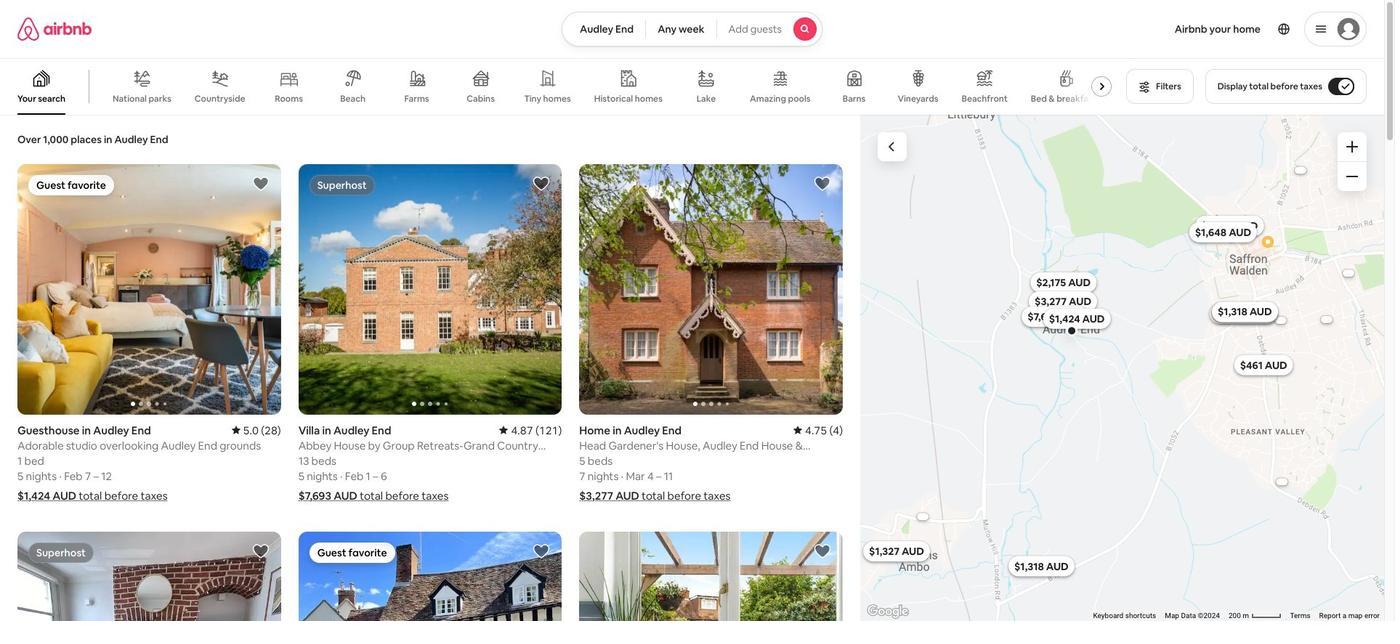 Task type: describe. For each thing, give the bounding box(es) containing it.
google map
showing 22 stays. region
[[860, 115, 1384, 621]]

profile element
[[840, 0, 1367, 58]]

4.75 out of 5 average rating,  4 reviews image
[[793, 423, 843, 437]]

add to wishlist: guesthouse in audley end image
[[252, 175, 269, 193]]

the location you searched image
[[1066, 325, 1077, 336]]

google image
[[864, 602, 912, 621]]

4.87 out of 5 average rating,  121 reviews image
[[499, 423, 562, 437]]

zoom out image
[[1346, 171, 1358, 182]]



Task type: vqa. For each thing, say whether or not it's contained in the screenshot.
4.75 out of 5 average rating,  4 reviews image
yes



Task type: locate. For each thing, give the bounding box(es) containing it.
None search field
[[562, 12, 822, 47]]

add to wishlist: home in audley end image
[[814, 175, 831, 193]]

add to wishlist: villa in audley end image
[[533, 175, 550, 193]]

add to wishlist: cottage in essex image
[[533, 542, 550, 560]]

add to wishlist: home in essex image
[[814, 542, 831, 560]]

group
[[0, 58, 1118, 115], [17, 164, 281, 415], [298, 164, 562, 415], [579, 164, 843, 415], [17, 532, 281, 621], [298, 532, 562, 621], [579, 532, 843, 621]]

5.0 out of 5 average rating,  28 reviews image
[[231, 423, 281, 437]]

zoom in image
[[1346, 141, 1358, 153]]

add to wishlist: home in essex image
[[252, 542, 269, 560]]



